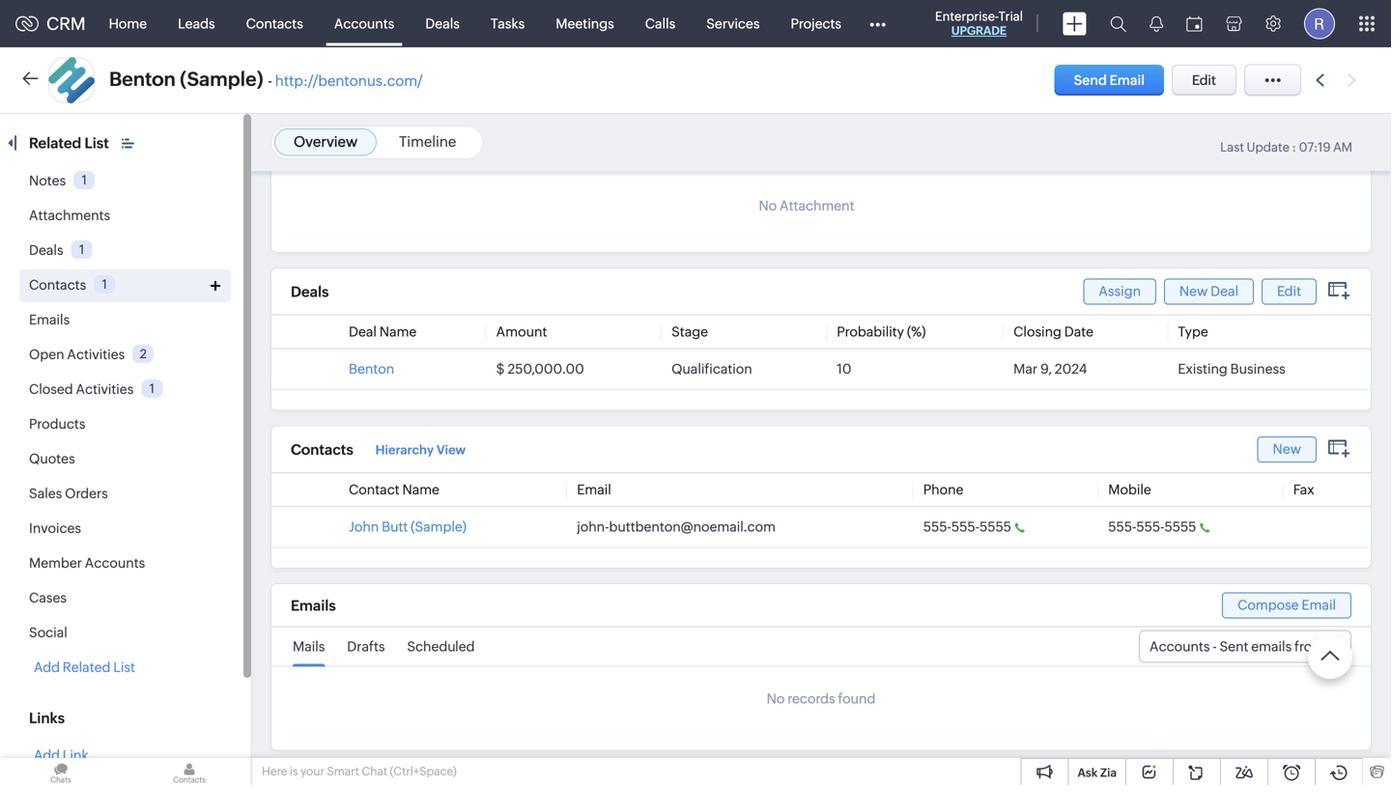 Task type: describe. For each thing, give the bounding box(es) containing it.
new link
[[1257, 436, 1317, 462]]

links
[[29, 710, 65, 727]]

edit inside edit link
[[1277, 283, 1301, 299]]

notes
[[29, 173, 66, 188]]

is
[[290, 765, 298, 778]]

chats image
[[0, 758, 122, 785]]

john
[[349, 519, 379, 535]]

contact name link
[[349, 482, 439, 498]]

0 vertical spatial contacts
[[246, 16, 303, 31]]

closed activities
[[29, 382, 134, 397]]

1 vertical spatial deals link
[[29, 242, 63, 258]]

hierarchy view
[[375, 443, 466, 457]]

calls
[[645, 16, 675, 31]]

3 555- from the left
[[1108, 519, 1136, 535]]

assign
[[1099, 283, 1141, 299]]

07:19
[[1299, 140, 1331, 155]]

services link
[[691, 0, 775, 47]]

here is your smart chat (ctrl+space)
[[262, 765, 457, 778]]

records
[[788, 691, 835, 706]]

member accounts
[[29, 555, 145, 571]]

signals image
[[1150, 15, 1163, 32]]

assign link
[[1083, 278, 1156, 305]]

leads link
[[162, 0, 230, 47]]

1 for closed activities
[[149, 381, 155, 396]]

member accounts link
[[29, 555, 145, 571]]

john butt (sample) link
[[349, 519, 467, 535]]

0 horizontal spatial crm
[[46, 14, 86, 34]]

ask zia
[[1078, 767, 1117, 780]]

quotes
[[29, 451, 75, 467]]

2 555- from the left
[[951, 519, 980, 535]]

search image
[[1110, 15, 1126, 32]]

2 5555 from the left
[[1165, 519, 1196, 535]]

meetings link
[[540, 0, 630, 47]]

:
[[1292, 140, 1296, 155]]

amount
[[496, 324, 547, 340]]

fax
[[1293, 482, 1314, 498]]

john butt (sample)
[[349, 519, 467, 535]]

existing
[[1178, 361, 1228, 377]]

last
[[1220, 140, 1244, 155]]

chat
[[362, 765, 387, 778]]

from
[[1294, 639, 1324, 654]]

accounts for accounts
[[334, 16, 394, 31]]

mails
[[293, 639, 325, 654]]

0 vertical spatial deals link
[[410, 0, 475, 47]]

next record image
[[1348, 74, 1360, 86]]

benton for benton
[[349, 361, 394, 377]]

social
[[29, 625, 67, 640]]

enterprise-
[[935, 9, 998, 24]]

benton (sample) - http://bentonus.com/
[[109, 68, 423, 90]]

0 vertical spatial contacts link
[[230, 0, 319, 47]]

email for compose email
[[1302, 597, 1336, 613]]

closed activities link
[[29, 382, 134, 397]]

new for new
[[1273, 441, 1301, 457]]

here
[[262, 765, 287, 778]]

closing
[[1014, 324, 1062, 340]]

products link
[[29, 416, 85, 432]]

invoices
[[29, 521, 81, 536]]

business
[[1230, 361, 1286, 377]]

closing date link
[[1014, 324, 1094, 340]]

add related list
[[34, 660, 135, 675]]

butt
[[382, 519, 408, 535]]

activities for open activities
[[67, 347, 125, 362]]

$
[[496, 361, 505, 377]]

type link
[[1178, 324, 1208, 340]]

meetings
[[556, 16, 614, 31]]

9,
[[1040, 361, 1052, 377]]

sent
[[1220, 639, 1249, 654]]

type
[[1178, 324, 1208, 340]]

john-buttbenton@noemail.com
[[577, 519, 776, 535]]

tasks link
[[475, 0, 540, 47]]

emails link
[[29, 312, 70, 327]]

signals element
[[1138, 0, 1175, 47]]

send
[[1074, 72, 1107, 88]]

benton link
[[349, 361, 394, 377]]

closed
[[29, 382, 73, 397]]

2 555-555-5555 from the left
[[1108, 519, 1196, 535]]

timeline link
[[399, 133, 456, 150]]

1 555- from the left
[[923, 519, 951, 535]]

scheduled
[[407, 639, 475, 654]]

0 horizontal spatial list
[[84, 135, 109, 152]]

ask
[[1078, 767, 1098, 780]]

accounts - sent emails from crm
[[1150, 639, 1358, 654]]

contact name
[[349, 482, 439, 498]]

(ctrl+space)
[[390, 765, 457, 778]]

stage link
[[671, 324, 708, 340]]

1 horizontal spatial list
[[113, 660, 135, 675]]

send email
[[1074, 72, 1145, 88]]

edit button
[[1172, 65, 1237, 96]]

0 vertical spatial deals
[[425, 16, 460, 31]]

update
[[1247, 140, 1290, 155]]

cases
[[29, 590, 67, 606]]

profile image
[[1304, 8, 1335, 39]]

add for add related list
[[34, 660, 60, 675]]

1 vertical spatial related
[[63, 660, 110, 675]]

create menu image
[[1063, 12, 1087, 35]]

1 vertical spatial crm
[[1327, 639, 1358, 654]]

http://bentonus.com/
[[275, 72, 423, 89]]

name for contact name
[[402, 482, 439, 498]]

quotes link
[[29, 451, 75, 467]]



Task type: locate. For each thing, give the bounding box(es) containing it.
add
[[34, 660, 60, 675], [34, 748, 60, 763]]

overview link
[[294, 133, 358, 150]]

email up from on the bottom right
[[1302, 597, 1336, 613]]

edit inside button
[[1192, 72, 1216, 88]]

found
[[838, 691, 876, 706]]

0 horizontal spatial deals
[[29, 242, 63, 258]]

0 vertical spatial email
[[1110, 72, 1145, 88]]

contacts up benton (sample) - http://bentonus.com/
[[246, 16, 303, 31]]

0 horizontal spatial edit
[[1192, 72, 1216, 88]]

benton down home
[[109, 68, 176, 90]]

email link
[[577, 482, 611, 498]]

- inside benton (sample) - http://bentonus.com/
[[268, 72, 272, 89]]

amount link
[[496, 324, 547, 340]]

2 add from the top
[[34, 748, 60, 763]]

1 vertical spatial list
[[113, 660, 135, 675]]

0 horizontal spatial deal
[[349, 324, 377, 340]]

0 horizontal spatial -
[[268, 72, 272, 89]]

probability (%) link
[[837, 324, 926, 340]]

accounts right the member
[[85, 555, 145, 571]]

contacts image
[[128, 758, 250, 785]]

(%)
[[907, 324, 926, 340]]

search element
[[1098, 0, 1138, 47]]

0 vertical spatial (sample)
[[180, 68, 263, 90]]

0 vertical spatial new
[[1179, 283, 1208, 299]]

john-
[[577, 519, 609, 535]]

(sample) down leads link
[[180, 68, 263, 90]]

add for add link
[[34, 748, 60, 763]]

member
[[29, 555, 82, 571]]

smart
[[327, 765, 359, 778]]

sales
[[29, 486, 62, 501]]

0 vertical spatial accounts
[[334, 16, 394, 31]]

accounts up http://bentonus.com/
[[334, 16, 394, 31]]

qualification
[[671, 361, 752, 377]]

deals link left tasks
[[410, 0, 475, 47]]

email up john-
[[577, 482, 611, 498]]

1 vertical spatial activities
[[76, 382, 134, 397]]

buttbenton@noemail.com
[[609, 519, 776, 535]]

phone link
[[923, 482, 964, 498]]

am
[[1333, 140, 1352, 155]]

attachment
[[780, 198, 855, 213]]

0 horizontal spatial email
[[577, 482, 611, 498]]

0 horizontal spatial contacts link
[[29, 277, 86, 293]]

1 horizontal spatial -
[[1213, 639, 1217, 654]]

projects link
[[775, 0, 857, 47]]

1 vertical spatial contacts
[[29, 277, 86, 293]]

0 horizontal spatial deals link
[[29, 242, 63, 258]]

1 vertical spatial deal
[[349, 324, 377, 340]]

timeline
[[399, 133, 456, 150]]

no for no records found
[[767, 691, 785, 706]]

contacts up contact
[[291, 441, 353, 458]]

0 horizontal spatial (sample)
[[180, 68, 263, 90]]

related down social link on the left of page
[[63, 660, 110, 675]]

2 vertical spatial contacts
[[291, 441, 353, 458]]

emails up mails
[[291, 597, 336, 614]]

new inside new link
[[1273, 441, 1301, 457]]

home link
[[93, 0, 162, 47]]

1 vertical spatial no
[[767, 691, 785, 706]]

1 horizontal spatial contacts link
[[230, 0, 319, 47]]

emails up open at left
[[29, 312, 70, 327]]

home
[[109, 16, 147, 31]]

2 horizontal spatial email
[[1302, 597, 1336, 613]]

benton down deal name link
[[349, 361, 394, 377]]

2024
[[1055, 361, 1087, 377]]

edit down calendar image
[[1192, 72, 1216, 88]]

0 horizontal spatial new
[[1179, 283, 1208, 299]]

drafts
[[347, 639, 385, 654]]

0 vertical spatial no
[[759, 198, 777, 213]]

view
[[436, 443, 466, 457]]

(sample) right butt
[[411, 519, 467, 535]]

1 for contacts
[[102, 277, 107, 292]]

cases link
[[29, 590, 67, 606]]

1 555-555-5555 from the left
[[923, 519, 1011, 535]]

open activities link
[[29, 347, 125, 362]]

zia
[[1100, 767, 1117, 780]]

1 horizontal spatial emails
[[291, 597, 336, 614]]

2 vertical spatial deals
[[291, 283, 329, 300]]

1 horizontal spatial email
[[1110, 72, 1145, 88]]

- left sent
[[1213, 639, 1217, 654]]

1 horizontal spatial new
[[1273, 441, 1301, 457]]

deal name
[[349, 324, 417, 340]]

deal
[[1211, 283, 1239, 299], [349, 324, 377, 340]]

email for send email
[[1110, 72, 1145, 88]]

link
[[63, 748, 89, 763]]

1 horizontal spatial (sample)
[[411, 519, 467, 535]]

crm right from on the bottom right
[[1327, 639, 1358, 654]]

no for no attachment
[[759, 198, 777, 213]]

accounts for accounts - sent emails from crm
[[1150, 639, 1210, 654]]

0 vertical spatial list
[[84, 135, 109, 152]]

enterprise-trial upgrade
[[935, 9, 1023, 37]]

1 right notes link at the top of the page
[[82, 173, 87, 187]]

new for new deal
[[1179, 283, 1208, 299]]

Other Modules field
[[857, 8, 898, 39]]

0 vertical spatial related
[[29, 135, 81, 152]]

1 vertical spatial contacts link
[[29, 277, 86, 293]]

no records found
[[767, 691, 876, 706]]

closing date
[[1014, 324, 1094, 340]]

1 horizontal spatial edit
[[1277, 283, 1301, 299]]

1 horizontal spatial deals
[[291, 283, 329, 300]]

send email button
[[1054, 65, 1164, 96]]

accounts link
[[319, 0, 410, 47]]

emails
[[29, 312, 70, 327], [291, 597, 336, 614]]

attachments link
[[29, 208, 110, 223]]

1 for notes
[[82, 173, 87, 187]]

crm link
[[15, 14, 86, 34]]

0 horizontal spatial benton
[[109, 68, 176, 90]]

email
[[1110, 72, 1145, 88], [577, 482, 611, 498], [1302, 597, 1336, 613]]

-
[[268, 72, 272, 89], [1213, 639, 1217, 654]]

activities
[[67, 347, 125, 362], [76, 382, 134, 397]]

mobile
[[1108, 482, 1151, 498]]

250,000.00
[[507, 361, 584, 377]]

add left link at the left of page
[[34, 748, 60, 763]]

1 for deals
[[79, 242, 84, 257]]

products
[[29, 416, 85, 432]]

crm
[[46, 14, 86, 34], [1327, 639, 1358, 654]]

new up type link
[[1179, 283, 1208, 299]]

0 horizontal spatial 5555
[[980, 519, 1011, 535]]

1 vertical spatial accounts
[[85, 555, 145, 571]]

no left records
[[767, 691, 785, 706]]

(sample)
[[180, 68, 263, 90], [411, 519, 467, 535]]

new up fax link
[[1273, 441, 1301, 457]]

tasks
[[491, 16, 525, 31]]

2
[[140, 347, 147, 361]]

1 horizontal spatial 555-555-5555
[[1108, 519, 1196, 535]]

add down social
[[34, 660, 60, 675]]

1 add from the top
[[34, 660, 60, 675]]

1 horizontal spatial accounts
[[334, 16, 394, 31]]

1 vertical spatial benton
[[349, 361, 394, 377]]

- left http://bentonus.com/ link
[[268, 72, 272, 89]]

1 horizontal spatial benton
[[349, 361, 394, 377]]

mar
[[1014, 361, 1038, 377]]

services
[[706, 16, 760, 31]]

http://bentonus.com/ link
[[275, 72, 423, 89]]

1 up open activities link
[[102, 277, 107, 292]]

1 right closed activities link
[[149, 381, 155, 396]]

0 horizontal spatial emails
[[29, 312, 70, 327]]

benton for benton (sample) - http://bentonus.com/
[[109, 68, 176, 90]]

deals
[[425, 16, 460, 31], [29, 242, 63, 258], [291, 283, 329, 300]]

email inside send email button
[[1110, 72, 1145, 88]]

2 vertical spatial email
[[1302, 597, 1336, 613]]

2 horizontal spatial deals
[[425, 16, 460, 31]]

accounts left sent
[[1150, 639, 1210, 654]]

contacts link up benton (sample) - http://bentonus.com/
[[230, 0, 319, 47]]

1 vertical spatial email
[[577, 482, 611, 498]]

0 vertical spatial deal
[[1211, 283, 1239, 299]]

projects
[[791, 16, 841, 31]]

probability (%)
[[837, 324, 926, 340]]

new
[[1179, 283, 1208, 299], [1273, 441, 1301, 457]]

contacts up emails link
[[29, 277, 86, 293]]

contacts
[[246, 16, 303, 31], [29, 277, 86, 293], [291, 441, 353, 458]]

10
[[837, 361, 852, 377]]

name up benton link
[[379, 324, 417, 340]]

activities for closed activities
[[76, 382, 134, 397]]

1 horizontal spatial crm
[[1327, 639, 1358, 654]]

related
[[29, 135, 81, 152], [63, 660, 110, 675]]

1 vertical spatial add
[[34, 748, 60, 763]]

contacts link up emails link
[[29, 277, 86, 293]]

0 vertical spatial crm
[[46, 14, 86, 34]]

list
[[84, 135, 109, 152], [113, 660, 135, 675]]

leads
[[178, 16, 215, 31]]

previous record image
[[1316, 74, 1324, 86]]

555-
[[923, 519, 951, 535], [951, 519, 980, 535], [1108, 519, 1136, 535], [1136, 519, 1165, 535]]

activities up the closed activities
[[67, 347, 125, 362]]

1 5555 from the left
[[980, 519, 1011, 535]]

1 vertical spatial deals
[[29, 242, 63, 258]]

0 vertical spatial activities
[[67, 347, 125, 362]]

deal left edit link at the top of page
[[1211, 283, 1239, 299]]

calls link
[[630, 0, 691, 47]]

invoices link
[[29, 521, 81, 536]]

name up john butt (sample) link
[[402, 482, 439, 498]]

new inside new deal link
[[1179, 283, 1208, 299]]

0 horizontal spatial accounts
[[85, 555, 145, 571]]

add link
[[34, 748, 89, 763]]

sales orders link
[[29, 486, 108, 501]]

email right the send
[[1110, 72, 1145, 88]]

name for deal name
[[379, 324, 417, 340]]

0 vertical spatial emails
[[29, 312, 70, 327]]

1 vertical spatial name
[[402, 482, 439, 498]]

4 555- from the left
[[1136, 519, 1165, 535]]

0 vertical spatial edit
[[1192, 72, 1216, 88]]

555-555-5555 down 'phone' link
[[923, 519, 1011, 535]]

related up notes
[[29, 135, 81, 152]]

0 vertical spatial benton
[[109, 68, 176, 90]]

deal up benton link
[[349, 324, 377, 340]]

1 vertical spatial new
[[1273, 441, 1301, 457]]

0 vertical spatial -
[[268, 72, 272, 89]]

crm right the logo
[[46, 14, 86, 34]]

profile element
[[1293, 0, 1347, 47]]

0 vertical spatial name
[[379, 324, 417, 340]]

0 vertical spatial add
[[34, 660, 60, 675]]

1 horizontal spatial deal
[[1211, 283, 1239, 299]]

no left attachment
[[759, 198, 777, 213]]

1 horizontal spatial 5555
[[1165, 519, 1196, 535]]

fax link
[[1293, 482, 1314, 498]]

edit right new deal
[[1277, 283, 1301, 299]]

compose
[[1238, 597, 1299, 613]]

calendar image
[[1186, 16, 1203, 31]]

1 vertical spatial (sample)
[[411, 519, 467, 535]]

2 vertical spatial accounts
[[1150, 639, 1210, 654]]

1 horizontal spatial deals link
[[410, 0, 475, 47]]

logo image
[[15, 16, 39, 31]]

1 vertical spatial emails
[[291, 597, 336, 614]]

emails
[[1251, 639, 1292, 654]]

1 vertical spatial edit
[[1277, 283, 1301, 299]]

activities down open activities link
[[76, 382, 134, 397]]

deals link down attachments link
[[29, 242, 63, 258]]

2 horizontal spatial accounts
[[1150, 639, 1210, 654]]

sales orders
[[29, 486, 108, 501]]

1 vertical spatial -
[[1213, 639, 1217, 654]]

create menu element
[[1051, 0, 1098, 47]]

open
[[29, 347, 64, 362]]

stage
[[671, 324, 708, 340]]

no
[[759, 198, 777, 213], [767, 691, 785, 706]]

0 horizontal spatial 555-555-5555
[[923, 519, 1011, 535]]

555-555-5555 down the 'mobile' link
[[1108, 519, 1196, 535]]

compose email
[[1238, 597, 1336, 613]]

date
[[1064, 324, 1094, 340]]

1 down attachments link
[[79, 242, 84, 257]]



Task type: vqa. For each thing, say whether or not it's contained in the screenshot.


